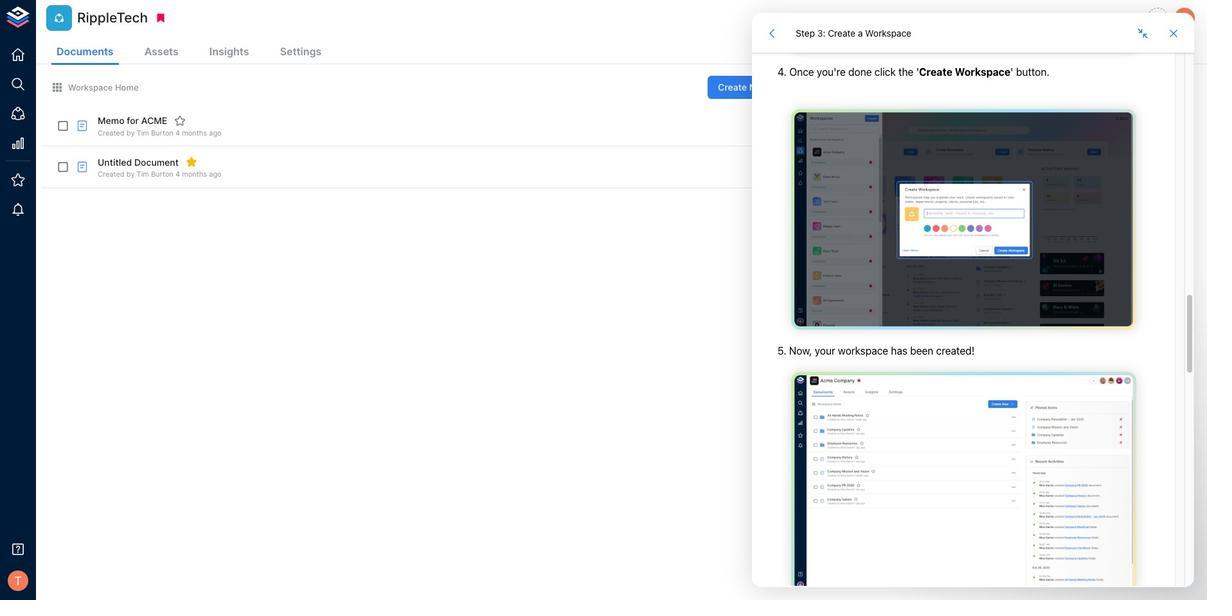Task type: locate. For each thing, give the bounding box(es) containing it.
months down favorite icon
[[182, 129, 207, 138]]

0 vertical spatial acme
[[141, 115, 167, 126]]

2 months from the top
[[182, 170, 207, 179]]

untitled down memo for acme
[[98, 157, 132, 168]]

of
[[1052, 142, 1059, 151]]

1 vertical spatial 09:56
[[860, 367, 879, 376]]

0 vertical spatial am
[[879, 273, 890, 282]]

untitled document link
[[933, 346, 1003, 356]]

workspace
[[68, 82, 113, 93]]

2 ago from the top
[[209, 170, 222, 179]]

quick
[[944, 142, 963, 151]]

acme left 'document'
[[971, 283, 993, 293]]

14,
[[857, 247, 869, 257]]

0 horizontal spatial acme
[[141, 115, 167, 126]]

access
[[965, 142, 991, 151]]

2 created from the top
[[903, 346, 931, 356]]

4
[[176, 129, 180, 138], [176, 170, 180, 179]]

1 vertical spatial memo
[[933, 283, 956, 293]]

created by tim burton 4 months ago down untitled document
[[98, 170, 222, 179]]

tim
[[137, 129, 149, 138], [137, 170, 149, 179], [860, 283, 874, 293], [860, 346, 874, 356], [860, 377, 874, 387]]

2 4 from the top
[[176, 170, 180, 179]]

1 vertical spatial rippletech
[[933, 377, 974, 387]]

09:56 for rippletech
[[860, 367, 879, 376]]

0 vertical spatial memo
[[98, 115, 124, 126]]

0 vertical spatial .
[[1032, 283, 1034, 293]]

remove bookmark image
[[155, 12, 167, 24]]

1 vertical spatial created
[[98, 170, 125, 179]]

memo up 09:56 am tim burton created untitled document
[[933, 283, 956, 293]]

months for untitled document
[[182, 170, 207, 179]]

0 vertical spatial created
[[903, 283, 931, 293]]

2 created from the top
[[98, 170, 125, 179]]

09:56 inside 09:56 am tim burton created rippletech workspace .
[[860, 367, 879, 376]]

am down nov 08, 2023
[[881, 336, 892, 345]]

rippletech
[[77, 10, 148, 26], [933, 377, 974, 387]]

for down home
[[127, 115, 139, 126]]

1 vertical spatial document
[[965, 346, 1003, 356]]

1 horizontal spatial untitled
[[933, 346, 963, 356]]

months
[[182, 129, 207, 138], [182, 170, 207, 179]]

nov
[[839, 247, 855, 257], [839, 310, 855, 320]]

created inside 09:56 am tim burton created rippletech workspace .
[[903, 377, 931, 387]]

09:56
[[860, 336, 879, 345], [860, 367, 879, 376]]

tim inside 09:56 am tim burton created untitled document
[[860, 346, 874, 356]]

1 vertical spatial t button
[[4, 567, 32, 595]]

t
[[1181, 11, 1189, 25], [14, 574, 22, 588]]

created for memo
[[98, 129, 125, 138]]

nov left '14,'
[[839, 247, 855, 257]]

2 vertical spatial created
[[903, 377, 931, 387]]

0 vertical spatial t button
[[1173, 6, 1197, 30]]

1 vertical spatial .
[[1016, 377, 1018, 387]]

rippletech up documents
[[77, 10, 148, 26]]

nov for nov 08, 2023
[[839, 310, 855, 320]]

created left the memo for acme link
[[903, 283, 931, 293]]

2 by from the top
[[127, 170, 135, 179]]

1 horizontal spatial t
[[1181, 11, 1189, 25]]

memo inside "11:34 am tim burton created memo for acme document ."
[[933, 283, 956, 293]]

acme left favorite icon
[[141, 115, 167, 126]]

1 created from the top
[[98, 129, 125, 138]]

0 vertical spatial nov
[[839, 247, 855, 257]]

created by tim burton 4 months ago down favorite icon
[[98, 129, 222, 138]]

create
[[718, 81, 747, 92]]

1 months from the top
[[182, 129, 207, 138]]

am inside 09:56 am tim burton created rippletech workspace .
[[881, 367, 892, 376]]

0 vertical spatial created
[[98, 129, 125, 138]]

1 vertical spatial ago
[[209, 170, 222, 179]]

burton for untitled document
[[876, 346, 901, 356]]

tim inside "11:34 am tim burton created memo for acme document ."
[[860, 283, 874, 293]]

burton down nov 08, 2023
[[876, 346, 901, 356]]

1 vertical spatial created by tim burton 4 months ago
[[98, 170, 222, 179]]

1 vertical spatial t
[[14, 574, 22, 588]]

created down memo for acme
[[98, 129, 125, 138]]

2 09:56 from the top
[[860, 367, 879, 376]]

1 nov from the top
[[839, 247, 855, 257]]

1 vertical spatial months
[[182, 170, 207, 179]]

am down 09:56 am tim burton created untitled document
[[881, 367, 892, 376]]

burton
[[151, 129, 174, 138], [151, 170, 174, 179], [876, 283, 901, 293], [876, 346, 901, 356], [876, 377, 901, 387]]

by
[[127, 129, 135, 138], [127, 170, 135, 179]]

burton inside 09:56 am tim burton created rippletech workspace .
[[876, 377, 901, 387]]

created up 09:56 am tim burton created rippletech workspace .
[[903, 346, 931, 356]]

recent
[[848, 211, 883, 224]]

2 vertical spatial am
[[881, 367, 892, 376]]

untitled up 09:56 am tim burton created rippletech workspace .
[[933, 346, 963, 356]]

0 vertical spatial 2023
[[871, 247, 892, 257]]

1 vertical spatial 2023
[[872, 310, 893, 320]]

for
[[127, 115, 139, 126], [932, 142, 942, 151], [993, 142, 1003, 151], [958, 283, 969, 293]]

1 horizontal spatial memo
[[933, 283, 956, 293]]

dialog
[[752, 13, 1195, 588]]

created by tim burton 4 months ago for memo for acme
[[98, 129, 222, 138]]

months down remove favorite icon
[[182, 170, 207, 179]]

create new button
[[708, 76, 795, 99]]

created by tim burton 4 months ago
[[98, 129, 222, 138], [98, 170, 222, 179]]

items
[[885, 91, 913, 104]]

1 vertical spatial 4
[[176, 170, 180, 179]]

am for untitled
[[881, 336, 892, 345]]

2 created by tim burton 4 months ago from the top
[[98, 170, 222, 179]]

09:56 for untitled document
[[860, 336, 879, 345]]

create new
[[718, 81, 769, 92]]

burton down 11:34
[[876, 283, 901, 293]]

memo down workspace home
[[98, 115, 124, 126]]

2023 right 08,
[[872, 310, 893, 320]]

created left rippletech link
[[903, 377, 931, 387]]

0 horizontal spatial t button
[[4, 567, 32, 595]]

2023
[[871, 247, 892, 257], [872, 310, 893, 320]]

untitled inside 09:56 am tim burton created untitled document
[[933, 346, 963, 356]]

created
[[98, 129, 125, 138], [98, 170, 125, 179]]

rippletech inside 09:56 am tim burton created rippletech workspace .
[[933, 377, 974, 387]]

3 created from the top
[[903, 377, 931, 387]]

am
[[879, 273, 890, 282], [881, 336, 892, 345], [881, 367, 892, 376]]

am inside 09:56 am tim burton created untitled document
[[881, 336, 892, 345]]

favorite image
[[174, 115, 186, 127]]

1 horizontal spatial .
[[1032, 283, 1034, 293]]

rippletech down "untitled document" link
[[933, 377, 974, 387]]

0 horizontal spatial untitled
[[98, 157, 132, 168]]

2023 for nov 08, 2023
[[872, 310, 893, 320]]

1 horizontal spatial t button
[[1173, 6, 1197, 30]]

4 down favorite icon
[[176, 129, 180, 138]]

burton down 09:56 am tim burton created untitled document
[[876, 377, 901, 387]]

1 vertical spatial untitled
[[933, 346, 963, 356]]

rippletech link
[[933, 377, 974, 387]]

document
[[134, 157, 179, 168], [965, 346, 1003, 356]]

tim inside 09:56 am tim burton created rippletech workspace .
[[860, 377, 874, 387]]

created for untitled
[[903, 346, 931, 356]]

burton for rippletech
[[876, 377, 901, 387]]

0 vertical spatial by
[[127, 129, 135, 138]]

for inside "11:34 am tim burton created memo for acme document ."
[[958, 283, 969, 293]]

ago
[[209, 129, 222, 138], [209, 170, 222, 179]]

am for rippletech
[[881, 367, 892, 376]]

4 down untitled document
[[176, 170, 180, 179]]

0 vertical spatial 09:56
[[860, 336, 879, 345]]

for left 'document'
[[958, 283, 969, 293]]

1 created from the top
[[903, 283, 931, 293]]

t for the left t "button"
[[14, 574, 22, 588]]

new
[[749, 81, 769, 92]]

0 vertical spatial months
[[182, 129, 207, 138]]

0 horizontal spatial .
[[1016, 377, 1018, 387]]

tim for rippletech
[[860, 377, 874, 387]]

1 4 from the top
[[176, 129, 180, 138]]

am right 11:34
[[879, 273, 890, 282]]

burton inside "11:34 am tim burton created memo for acme document ."
[[876, 283, 901, 293]]

1 horizontal spatial document
[[965, 346, 1003, 356]]

memo
[[98, 115, 124, 126], [933, 283, 956, 293]]

0 vertical spatial t
[[1181, 11, 1189, 25]]

.
[[1032, 283, 1034, 293], [1016, 377, 1018, 387]]

1 vertical spatial created
[[903, 346, 931, 356]]

1 vertical spatial by
[[127, 170, 135, 179]]

1 vertical spatial am
[[881, 336, 892, 345]]

created down untitled document
[[98, 170, 125, 179]]

insights link
[[204, 40, 254, 65]]

09:56 am tim burton created rippletech workspace .
[[860, 367, 1018, 387]]

created inside 09:56 am tim burton created untitled document
[[903, 346, 931, 356]]

created inside "11:34 am tim burton created memo for acme document ."
[[903, 283, 931, 293]]

0 horizontal spatial t
[[14, 574, 22, 588]]

burton for memo for acme
[[876, 283, 901, 293]]

memo for acme link
[[933, 283, 993, 293]]

documents
[[57, 45, 114, 58]]

1 horizontal spatial acme
[[971, 283, 993, 293]]

1 09:56 from the top
[[860, 336, 879, 345]]

settings link
[[275, 40, 327, 65]]

0 vertical spatial ago
[[209, 129, 222, 138]]

created
[[903, 283, 931, 293], [903, 346, 931, 356], [903, 377, 931, 387]]

all
[[1005, 142, 1013, 151]]

09:56 inside 09:56 am tim burton created untitled document
[[860, 336, 879, 345]]

0 vertical spatial created by tim burton 4 months ago
[[98, 129, 222, 138]]

1 created by tim burton 4 months ago from the top
[[98, 129, 222, 138]]

2 nov from the top
[[839, 310, 855, 320]]

untitled document
[[98, 157, 179, 168]]

0 vertical spatial 4
[[176, 129, 180, 138]]

burton inside 09:56 am tim burton created untitled document
[[876, 346, 901, 356]]

acme
[[141, 115, 167, 126], [971, 283, 993, 293]]

created for untitled
[[98, 170, 125, 179]]

documents link
[[51, 40, 119, 65]]

by down memo for acme
[[127, 129, 135, 138]]

11:34
[[860, 273, 877, 282]]

1 ago from the top
[[209, 129, 222, 138]]

document left remove favorite icon
[[134, 157, 179, 168]]

created for rippletech
[[903, 377, 931, 387]]

by down untitled document
[[127, 170, 135, 179]]

1 vertical spatial nov
[[839, 310, 855, 320]]

document up "workspace"
[[965, 346, 1003, 356]]

0 horizontal spatial rippletech
[[77, 10, 148, 26]]

1 by from the top
[[127, 129, 135, 138]]

items
[[910, 142, 929, 151]]

nov for nov 14, 2023
[[839, 247, 855, 257]]

1 horizontal spatial rippletech
[[933, 377, 974, 387]]

workspace home link
[[51, 82, 139, 93]]

0 vertical spatial rippletech
[[77, 10, 148, 26]]

1 vertical spatial acme
[[971, 283, 993, 293]]

am inside "11:34 am tim burton created memo for acme document ."
[[879, 273, 890, 282]]

untitled
[[98, 157, 132, 168], [933, 346, 963, 356]]

t button
[[1173, 6, 1197, 30], [4, 567, 32, 595]]

nov left 08,
[[839, 310, 855, 320]]

0 vertical spatial document
[[134, 157, 179, 168]]

2023 right '14,'
[[871, 247, 892, 257]]

08,
[[857, 310, 870, 320]]



Task type: describe. For each thing, give the bounding box(es) containing it.
. inside 09:56 am tim burton created rippletech workspace .
[[1016, 377, 1018, 387]]

tim for untitled document
[[860, 346, 874, 356]]

0 vertical spatial untitled
[[98, 157, 132, 168]]

workspace
[[976, 377, 1016, 387]]

0 horizontal spatial memo
[[98, 115, 124, 126]]

acme inside "11:34 am tim burton created memo for acme document ."
[[971, 283, 993, 293]]

by for document
[[127, 170, 135, 179]]

burton down memo for acme
[[151, 129, 174, 138]]

remove favorite image
[[186, 156, 197, 168]]

document
[[996, 283, 1032, 293]]

0 horizontal spatial document
[[134, 157, 179, 168]]

nov 08, 2023
[[839, 310, 893, 320]]

this
[[1061, 142, 1075, 151]]

insights
[[210, 45, 249, 58]]

am for memo
[[879, 273, 890, 282]]

recent activities
[[848, 211, 932, 224]]

workspace home
[[68, 82, 139, 93]]

4 for memo for acme
[[176, 129, 180, 138]]

assets
[[144, 45, 179, 58]]

pin items for quick access for all members of this workspace.
[[896, 142, 1119, 151]]

pin
[[896, 142, 907, 151]]

by for for
[[127, 129, 135, 138]]

assets link
[[139, 40, 184, 65]]

pinned
[[848, 91, 882, 104]]

for left quick
[[932, 142, 942, 151]]

. inside "11:34 am tim burton created memo for acme document ."
[[1032, 283, 1034, 293]]

members
[[1016, 142, 1050, 151]]

11:34 am tim burton created memo for acme document .
[[860, 273, 1034, 293]]

ago for memo for acme
[[209, 129, 222, 138]]

pinned items
[[848, 91, 913, 104]]

document inside 09:56 am tim burton created untitled document
[[965, 346, 1003, 356]]

for left all
[[993, 142, 1003, 151]]

activities
[[885, 211, 932, 224]]

nov 14, 2023
[[839, 247, 892, 257]]

settings
[[280, 45, 322, 58]]

months for memo for acme
[[182, 129, 207, 138]]

workspace.
[[1077, 142, 1119, 151]]

09:56 am tim burton created untitled document
[[860, 336, 1003, 356]]

4 for untitled document
[[176, 170, 180, 179]]

home
[[115, 82, 139, 93]]

2023 for nov 14, 2023
[[871, 247, 892, 257]]

burton down untitled document
[[151, 170, 174, 179]]

ago for untitled document
[[209, 170, 222, 179]]

created for memo
[[903, 283, 931, 293]]

t for t "button" to the right
[[1181, 11, 1189, 25]]

memo for acme
[[98, 115, 167, 126]]

tim for memo for acme
[[860, 283, 874, 293]]

created by tim burton 4 months ago for untitled document
[[98, 170, 222, 179]]



Task type: vqa. For each thing, say whether or not it's contained in the screenshot.
Untitled Document link
yes



